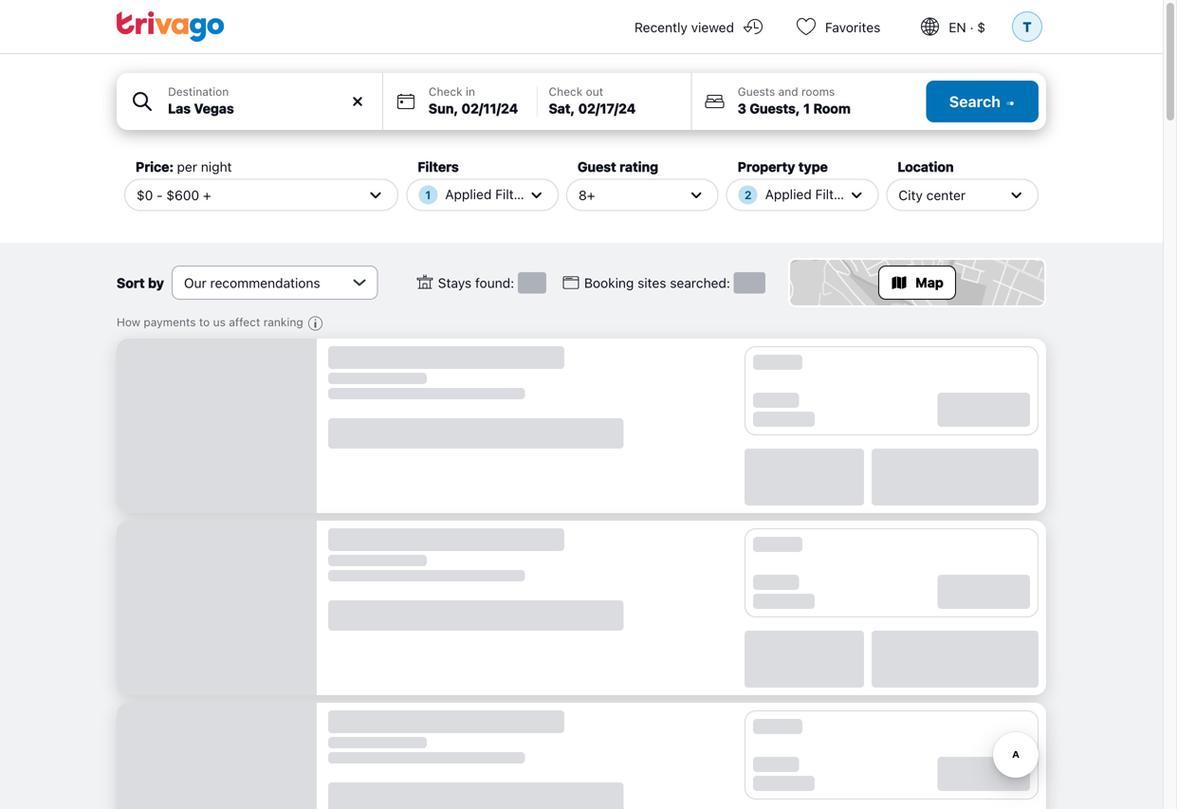Task type: locate. For each thing, give the bounding box(es) containing it.
applied filters for filters
[[445, 186, 533, 202]]

2 horizontal spatial filters
[[816, 186, 853, 202]]

2 applied from the left
[[766, 186, 812, 202]]

1 horizontal spatial check
[[549, 85, 583, 98]]

1 applied from the left
[[445, 186, 492, 202]]

0 horizontal spatial applied
[[445, 186, 492, 202]]

0 horizontal spatial check
[[429, 85, 463, 98]]

trivago logo image
[[117, 11, 225, 42]]

1 applied filters from the left
[[445, 186, 533, 202]]

·
[[970, 19, 974, 35]]

sat,
[[549, 101, 575, 116]]

1 horizontal spatial applied filters
[[766, 186, 853, 202]]

+
[[203, 187, 211, 203]]

en · $
[[949, 19, 986, 35]]

filters down sun,
[[418, 159, 459, 175]]

map button
[[789, 258, 1047, 307]]

sun,
[[429, 101, 459, 116]]

map
[[916, 275, 944, 290]]

by
[[148, 275, 164, 291]]

02/17/24
[[579, 101, 636, 116]]

room
[[814, 101, 851, 116]]

booking
[[584, 275, 634, 291]]

177
[[521, 275, 544, 291]]

0 vertical spatial 1
[[804, 101, 811, 116]]

in
[[466, 85, 475, 98]]

searched:
[[670, 275, 731, 291]]

applied down property type
[[766, 186, 812, 202]]

applied down the "02/11/24"
[[445, 186, 492, 202]]

Destination search field
[[168, 99, 371, 119]]

guests
[[738, 85, 776, 98]]

1 horizontal spatial applied
[[766, 186, 812, 202]]

2 applied filters from the left
[[766, 186, 853, 202]]

0 horizontal spatial filters
[[418, 159, 459, 175]]

applied
[[445, 186, 492, 202], [766, 186, 812, 202]]

affect
[[229, 316, 260, 329]]

per
[[177, 159, 197, 175]]

1 down rooms
[[804, 101, 811, 116]]

applied filters down the "02/11/24"
[[445, 186, 533, 202]]

search
[[950, 93, 1001, 111]]

filters down type
[[816, 186, 853, 202]]

price:
[[136, 159, 174, 175]]

filters
[[418, 159, 459, 175], [496, 186, 533, 202], [816, 186, 853, 202]]

recently viewed
[[635, 19, 735, 35]]

1 check from the left
[[429, 85, 463, 98]]

check inside the check out sat, 02/17/24
[[549, 85, 583, 98]]

booking sites searched: 323
[[584, 275, 763, 291]]

1 vertical spatial 1
[[425, 188, 431, 202]]

check out sat, 02/17/24
[[549, 85, 636, 116]]

check inside check in sun, 02/11/24
[[429, 85, 463, 98]]

guest
[[578, 159, 617, 175]]

check for sat,
[[549, 85, 583, 98]]

8+
[[579, 187, 595, 203]]

-
[[157, 187, 163, 203]]

en
[[949, 19, 967, 35]]

recently viewed button
[[612, 0, 780, 53]]

applied filters
[[445, 186, 533, 202], [766, 186, 853, 202]]

1
[[804, 101, 811, 116], [425, 188, 431, 202]]

1 horizontal spatial filters
[[496, 186, 533, 202]]

check up sun,
[[429, 85, 463, 98]]

city
[[899, 187, 923, 203]]

out
[[586, 85, 604, 98]]

sort by
[[117, 275, 164, 291]]

Destination field
[[117, 73, 382, 130]]

check up sat,
[[549, 85, 583, 98]]

1 horizontal spatial 1
[[804, 101, 811, 116]]

sort
[[117, 275, 145, 291]]

t button
[[1009, 0, 1047, 53]]

check for sun,
[[429, 85, 463, 98]]

guests and rooms 3 guests, 1 room
[[738, 85, 851, 116]]

1 down sun,
[[425, 188, 431, 202]]

2
[[745, 188, 752, 202]]

property
[[738, 159, 796, 175]]

type
[[799, 159, 828, 175]]

$
[[978, 19, 986, 35]]

0 horizontal spatial applied filters
[[445, 186, 533, 202]]

rating
[[620, 159, 659, 175]]

2 check from the left
[[549, 85, 583, 98]]

stays
[[438, 275, 472, 291]]

ranking
[[264, 316, 303, 329]]

viewed
[[692, 19, 735, 35]]

to
[[199, 316, 210, 329]]

1 inside guests and rooms 3 guests, 1 room
[[804, 101, 811, 116]]

check
[[429, 85, 463, 98], [549, 85, 583, 98]]

applied filters down type
[[766, 186, 853, 202]]

02/11/24
[[462, 101, 518, 116]]

filters left 8+
[[496, 186, 533, 202]]

and
[[779, 85, 799, 98]]

search button
[[927, 81, 1039, 122]]



Task type: vqa. For each thing, say whether or not it's contained in the screenshot.
1st 'Applied Filters' from left
yes



Task type: describe. For each thing, give the bounding box(es) containing it.
applied filters for property type
[[766, 186, 853, 202]]

clear image
[[349, 93, 366, 110]]

applied for filters
[[445, 186, 492, 202]]

stays found: 177
[[438, 275, 544, 291]]

price: per night
[[136, 159, 232, 175]]

night
[[201, 159, 232, 175]]

$0 - $600 +
[[137, 187, 211, 203]]

how payments to us affect ranking
[[117, 316, 303, 329]]

property type
[[738, 159, 828, 175]]

3
[[738, 101, 747, 116]]

guest rating
[[578, 159, 659, 175]]

sites
[[638, 275, 667, 291]]

center
[[927, 187, 966, 203]]

$600
[[166, 187, 199, 203]]

323
[[737, 275, 763, 291]]

destination
[[168, 85, 229, 98]]

0 horizontal spatial 1
[[425, 188, 431, 202]]

guests,
[[750, 101, 801, 116]]

filters for filters
[[496, 186, 533, 202]]

filters for property type
[[816, 186, 853, 202]]

en · $ button
[[904, 0, 1009, 53]]

payments
[[144, 316, 196, 329]]

favorites
[[826, 19, 881, 35]]

rooms
[[802, 85, 835, 98]]

found:
[[475, 275, 515, 291]]

check in sun, 02/11/24
[[429, 85, 518, 116]]

how payments to us affect ranking button
[[117, 315, 328, 335]]

favorites link
[[780, 0, 904, 53]]

$0
[[137, 187, 153, 203]]

how
[[117, 316, 141, 329]]

t
[[1023, 19, 1032, 34]]

city center
[[899, 187, 966, 203]]

applied for property type
[[766, 186, 812, 202]]

recently
[[635, 19, 688, 35]]

location
[[898, 159, 954, 175]]

us
[[213, 316, 226, 329]]



